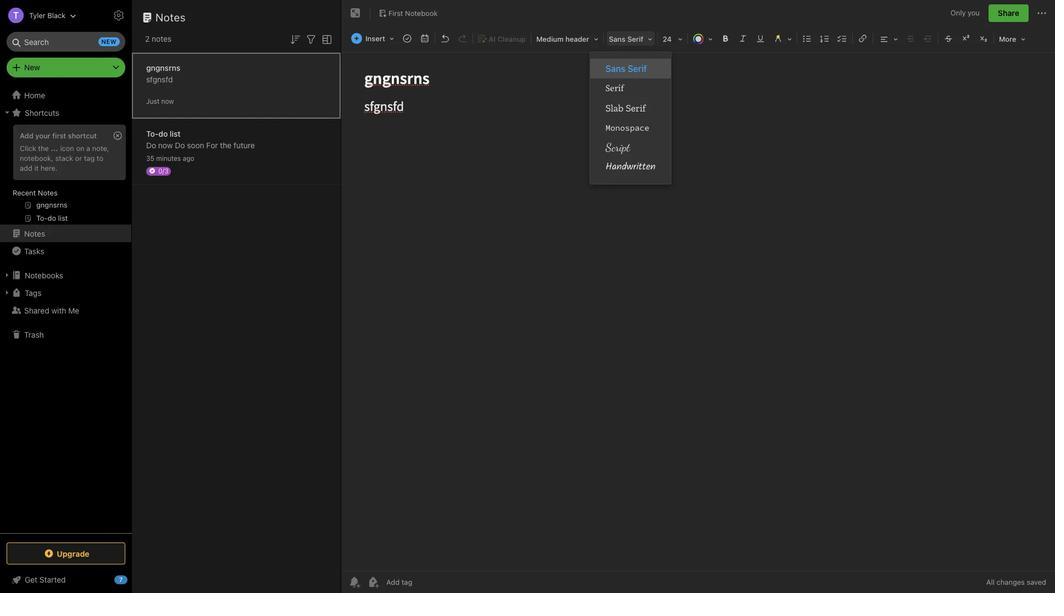 Task type: vqa. For each thing, say whether or not it's contained in the screenshot.
the New inside new popup button
no



Task type: describe. For each thing, give the bounding box(es) containing it.
insert
[[366, 34, 385, 43]]

note window element
[[341, 0, 1055, 594]]

all
[[987, 578, 995, 587]]

saved
[[1027, 578, 1047, 587]]

medium header
[[536, 35, 589, 43]]

share button
[[989, 4, 1029, 22]]

Highlight field
[[769, 31, 796, 47]]

italic image
[[735, 31, 751, 46]]

add
[[20, 131, 33, 140]]

sans serif link
[[590, 59, 671, 79]]

expand note image
[[349, 7, 362, 20]]

tasks button
[[0, 242, 131, 260]]

tyler black
[[29, 11, 66, 20]]

here.
[[41, 164, 57, 172]]

serif down serif link
[[626, 102, 646, 114]]

upgrade
[[57, 549, 89, 559]]

icon
[[60, 144, 74, 153]]

serif link
[[590, 79, 671, 98]]

serif inside font family field
[[628, 35, 644, 43]]

just
[[146, 97, 159, 105]]

more
[[999, 35, 1017, 43]]

get
[[25, 575, 37, 585]]

get started
[[25, 575, 66, 585]]

Note Editor text field
[[341, 53, 1055, 571]]

slab serif link
[[590, 98, 671, 118]]

first notebook
[[389, 9, 438, 17]]

sans inside menu item
[[606, 64, 626, 74]]

or
[[75, 154, 82, 163]]

slab
[[606, 102, 624, 114]]

just now
[[146, 97, 174, 105]]

to
[[97, 154, 103, 163]]

expand tags image
[[3, 289, 12, 297]]

add
[[20, 164, 32, 172]]

notebook,
[[20, 154, 53, 163]]

2 do from the left
[[175, 140, 185, 150]]

bold image
[[718, 31, 733, 46]]

for
[[206, 140, 218, 150]]

notebooks
[[25, 271, 63, 280]]

script handwritten
[[606, 141, 656, 175]]

Search text field
[[14, 32, 118, 52]]

add your first shortcut
[[20, 131, 97, 140]]

notes inside notes link
[[24, 229, 45, 238]]

shared with me link
[[0, 302, 131, 319]]

7
[[119, 577, 123, 584]]

tyler
[[29, 11, 45, 20]]

only
[[951, 8, 966, 17]]

new search field
[[14, 32, 120, 52]]

handwritten
[[606, 159, 656, 175]]

header
[[566, 35, 589, 43]]

24
[[663, 35, 672, 43]]

add tag image
[[367, 576, 380, 589]]

Insert field
[[348, 31, 398, 46]]

expand notebooks image
[[3, 271, 12, 280]]

shortcuts
[[25, 108, 59, 117]]

Font color field
[[689, 31, 717, 47]]

all changes saved
[[987, 578, 1047, 587]]

serif inside menu item
[[628, 64, 647, 74]]

notes link
[[0, 225, 131, 242]]

notes
[[152, 34, 172, 43]]

notebooks link
[[0, 267, 131, 284]]

new
[[24, 63, 40, 72]]

a
[[86, 144, 90, 153]]

sfgnsfd
[[146, 74, 173, 84]]

add a reminder image
[[348, 576, 361, 589]]

click
[[20, 144, 36, 153]]

add filters image
[[305, 33, 318, 46]]

black
[[47, 11, 66, 20]]

soon
[[187, 140, 204, 150]]

insert link image
[[855, 31, 871, 46]]

numbered list image
[[817, 31, 833, 46]]

tags button
[[0, 284, 131, 302]]

you
[[968, 8, 980, 17]]

sans serif inside menu item
[[606, 64, 647, 74]]

started
[[39, 575, 66, 585]]

your
[[35, 131, 50, 140]]

handwritten link
[[590, 158, 671, 178]]

the inside group
[[38, 144, 49, 153]]

notes inside group
[[38, 189, 58, 197]]

strikethrough image
[[941, 31, 956, 46]]

the inside to-do list do now do soon for the future
[[220, 140, 232, 150]]

2
[[145, 34, 150, 43]]

first notebook button
[[375, 5, 442, 21]]

more actions image
[[1036, 7, 1049, 20]]

More actions field
[[1036, 4, 1049, 22]]

changes
[[997, 578, 1025, 587]]

note,
[[92, 144, 109, 153]]

trash link
[[0, 326, 131, 344]]

home link
[[0, 86, 132, 104]]

group containing add your first shortcut
[[0, 121, 131, 229]]

Help and Learning task checklist field
[[0, 572, 132, 589]]

underline image
[[753, 31, 768, 46]]

task image
[[400, 31, 415, 46]]

calendar event image
[[417, 31, 433, 46]]

new
[[101, 38, 117, 45]]



Task type: locate. For each thing, give the bounding box(es) containing it.
Heading level field
[[533, 31, 602, 47]]

sans serif menu item
[[590, 59, 671, 79]]

gngnsrns
[[146, 63, 180, 72]]

More field
[[995, 31, 1029, 47]]

the right for
[[220, 140, 232, 150]]

with
[[51, 306, 66, 315]]

2 notes
[[145, 34, 172, 43]]

do
[[146, 140, 156, 150], [175, 140, 185, 150]]

1 horizontal spatial the
[[220, 140, 232, 150]]

sans up sans serif link
[[609, 35, 626, 43]]

35
[[146, 154, 154, 162]]

undo image
[[437, 31, 453, 46]]

the left ...
[[38, 144, 49, 153]]

stack
[[55, 154, 73, 163]]

me
[[68, 306, 79, 315]]

notebook
[[405, 9, 438, 17]]

group
[[0, 121, 131, 229]]

shared with me
[[24, 306, 79, 315]]

sans serif up sans serif menu item
[[609, 35, 644, 43]]

monospace
[[606, 123, 649, 133]]

ago
[[183, 154, 194, 162]]

0 horizontal spatial do
[[146, 140, 156, 150]]

Account field
[[0, 4, 77, 26]]

first
[[52, 131, 66, 140]]

on
[[76, 144, 84, 153]]

to-
[[146, 129, 158, 138]]

tag
[[84, 154, 95, 163]]

script
[[606, 141, 630, 154]]

serif
[[628, 35, 644, 43], [628, 64, 647, 74], [606, 83, 624, 94], [626, 102, 646, 114]]

Font size field
[[659, 31, 686, 47]]

sans
[[609, 35, 626, 43], [606, 64, 626, 74]]

tree containing home
[[0, 86, 132, 533]]

shared
[[24, 306, 49, 315]]

0 vertical spatial now
[[161, 97, 174, 105]]

now down do
[[158, 140, 173, 150]]

1 vertical spatial now
[[158, 140, 173, 150]]

shortcuts button
[[0, 104, 131, 121]]

upgrade button
[[7, 543, 125, 565]]

icon on a note, notebook, stack or tag to add it here.
[[20, 144, 109, 172]]

only you
[[951, 8, 980, 17]]

superscript image
[[959, 31, 974, 46]]

dropdown list menu
[[590, 59, 671, 178]]

sans serif
[[609, 35, 644, 43], [606, 64, 647, 74]]

View options field
[[318, 32, 334, 46]]

do
[[158, 129, 168, 138]]

now right just
[[161, 97, 174, 105]]

0 vertical spatial notes
[[156, 11, 186, 24]]

serif up sans serif menu item
[[628, 35, 644, 43]]

future
[[234, 140, 255, 150]]

it
[[34, 164, 39, 172]]

slab serif
[[606, 102, 646, 114]]

0/3
[[158, 167, 169, 175]]

the
[[220, 140, 232, 150], [38, 144, 49, 153]]

sans serif inside font family field
[[609, 35, 644, 43]]

1 vertical spatial sans
[[606, 64, 626, 74]]

serif up slab
[[606, 83, 624, 94]]

do down to-
[[146, 140, 156, 150]]

subscript image
[[976, 31, 992, 46]]

35 minutes ago
[[146, 154, 194, 162]]

script link
[[590, 138, 671, 158]]

checklist image
[[835, 31, 850, 46]]

minutes
[[156, 154, 181, 162]]

notes up the tasks
[[24, 229, 45, 238]]

notes right recent
[[38, 189, 58, 197]]

Font family field
[[605, 31, 656, 47]]

do down list
[[175, 140, 185, 150]]

click the ...
[[20, 144, 58, 153]]

now
[[161, 97, 174, 105], [158, 140, 173, 150]]

sans serif up serif link
[[606, 64, 647, 74]]

serif up serif link
[[628, 64, 647, 74]]

recent
[[13, 189, 36, 197]]

Sort options field
[[289, 32, 302, 46]]

settings image
[[112, 9, 125, 22]]

gngnsrns sfgnsfd
[[146, 63, 180, 84]]

notes
[[156, 11, 186, 24], [38, 189, 58, 197], [24, 229, 45, 238]]

0 vertical spatial sans
[[609, 35, 626, 43]]

click to collapse image
[[128, 573, 136, 586]]

...
[[51, 144, 58, 153]]

trash
[[24, 330, 44, 339]]

1 do from the left
[[146, 140, 156, 150]]

Add filters field
[[305, 32, 318, 46]]

notes up notes
[[156, 11, 186, 24]]

list
[[170, 129, 181, 138]]

recent notes
[[13, 189, 58, 197]]

2 vertical spatial notes
[[24, 229, 45, 238]]

Add tag field
[[385, 578, 468, 588]]

sans up serif link
[[606, 64, 626, 74]]

tasks
[[24, 247, 44, 256]]

share
[[998, 8, 1020, 18]]

to-do list do now do soon for the future
[[146, 129, 255, 150]]

new button
[[7, 58, 125, 78]]

first
[[389, 9, 403, 17]]

monospace link
[[590, 118, 671, 138]]

shortcut
[[68, 131, 97, 140]]

home
[[24, 90, 45, 100]]

now inside to-do list do now do soon for the future
[[158, 140, 173, 150]]

0 vertical spatial sans serif
[[609, 35, 644, 43]]

Alignment field
[[874, 31, 902, 47]]

bulleted list image
[[800, 31, 815, 46]]

1 horizontal spatial do
[[175, 140, 185, 150]]

tags
[[25, 288, 41, 298]]

medium
[[536, 35, 564, 43]]

tree
[[0, 86, 132, 533]]

1 vertical spatial notes
[[38, 189, 58, 197]]

sans inside font family field
[[609, 35, 626, 43]]

0 horizontal spatial the
[[38, 144, 49, 153]]

1 vertical spatial sans serif
[[606, 64, 647, 74]]



